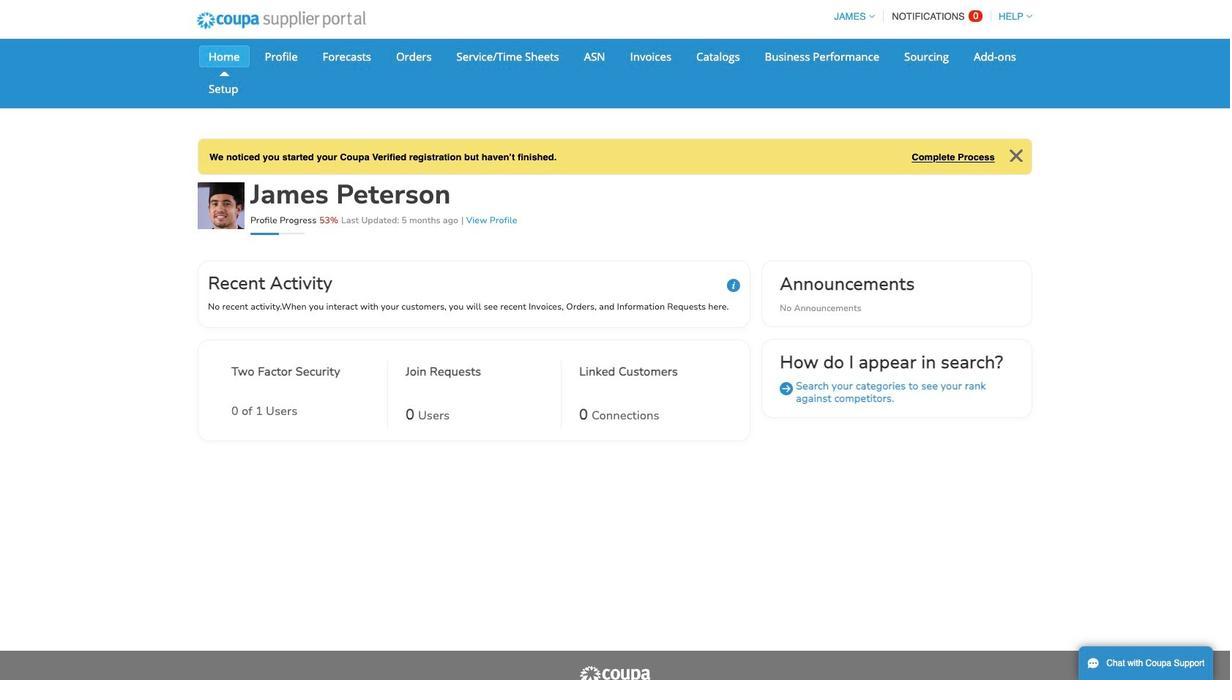 Task type: locate. For each thing, give the bounding box(es) containing it.
1 horizontal spatial coupa supplier portal image
[[579, 666, 652, 680]]

close image
[[1010, 149, 1023, 162]]

0 horizontal spatial coupa supplier portal image
[[187, 2, 375, 39]]

navigation
[[828, 2, 1033, 31]]

1 vertical spatial coupa supplier portal image
[[579, 666, 652, 680]]

coupa supplier portal image
[[187, 2, 375, 39], [579, 666, 652, 680]]



Task type: vqa. For each thing, say whether or not it's contained in the screenshot.
the End Date
no



Task type: describe. For each thing, give the bounding box(es) containing it.
arrowcircleright image
[[780, 382, 793, 395]]

0 vertical spatial coupa supplier portal image
[[187, 2, 375, 39]]

user avatar image
[[198, 182, 245, 229]]

additional information image
[[727, 279, 740, 292]]



